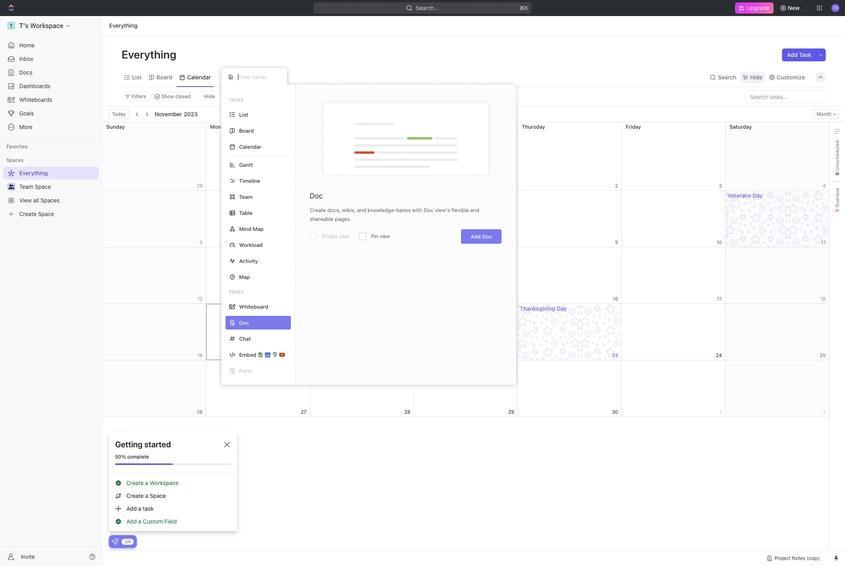 Task type: describe. For each thing, give the bounding box(es) containing it.
getting started
[[115, 440, 171, 450]]

thursday
[[522, 124, 545, 130]]

add for add a custom field
[[126, 519, 137, 526]]

chat
[[239, 336, 251, 342]]

onboarding checklist button element
[[112, 539, 118, 546]]

thanksgiving
[[520, 306, 556, 312]]

2 vertical spatial doc
[[482, 234, 492, 240]]

unscheduled
[[835, 141, 841, 172]]

veterans
[[728, 192, 752, 199]]

list inside list link
[[132, 74, 142, 81]]

workspace
[[150, 480, 179, 487]]

show closed
[[161, 94, 191, 100]]

pages
[[229, 289, 244, 295]]

today
[[112, 111, 126, 117]]

timeline
[[239, 178, 260, 184]]

workload
[[239, 242, 263, 248]]

tree inside sidebar navigation
[[3, 167, 99, 221]]

veterans day row
[[102, 191, 830, 248]]

goals
[[19, 110, 34, 117]]

show closed button
[[151, 92, 194, 102]]

sunday
[[106, 124, 125, 130]]

view button
[[221, 72, 247, 83]]

started
[[144, 440, 171, 450]]

space
[[150, 493, 166, 500]]

0 vertical spatial board
[[157, 74, 172, 81]]

favorites button
[[3, 142, 31, 152]]

home link
[[3, 39, 99, 52]]

with
[[412, 207, 423, 214]]

mind
[[239, 226, 252, 232]]

20
[[301, 353, 307, 359]]

whiteboards link
[[3, 94, 99, 106]]

add a custom field
[[126, 519, 177, 526]]

whiteboard
[[239, 304, 268, 310]]

upgrade link
[[736, 2, 774, 14]]

Enter name... field
[[237, 73, 281, 81]]

add for add a task
[[126, 506, 137, 513]]

1 horizontal spatial calendar
[[239, 144, 262, 150]]

a for custom
[[138, 519, 141, 526]]

cell for thanksgiving day row
[[310, 304, 414, 361]]

private
[[322, 234, 338, 240]]

complete
[[127, 455, 149, 461]]

26
[[197, 409, 203, 415]]

tasks
[[229, 97, 244, 102]]

tuesday
[[314, 124, 335, 130]]

onboarding checklist button image
[[112, 539, 118, 546]]

favorites
[[6, 144, 28, 150]]

overdue
[[835, 188, 841, 209]]

task
[[143, 506, 154, 513]]

30
[[612, 409, 618, 415]]

view's
[[435, 207, 450, 214]]

friday
[[626, 124, 641, 130]]

board link
[[155, 72, 172, 83]]

goals link
[[3, 107, 99, 120]]

bases
[[397, 207, 411, 214]]

27
[[301, 409, 307, 415]]

dashboards link
[[3, 80, 99, 93]]

grid containing veterans day
[[102, 122, 830, 551]]

add task button
[[783, 49, 817, 61]]

hide button
[[741, 72, 765, 83]]

search button
[[708, 72, 739, 83]]

2 and from the left
[[471, 207, 480, 214]]

2 row from the top
[[102, 248, 830, 304]]

private view
[[322, 234, 349, 240]]

show
[[161, 94, 174, 100]]

inbox
[[19, 55, 33, 62]]

24
[[716, 353, 722, 359]]

hide button
[[201, 92, 218, 102]]

50%
[[115, 455, 126, 461]]

search...
[[416, 4, 439, 11]]

closed
[[175, 94, 191, 100]]

day for thanksgiving day
[[557, 306, 567, 312]]

view for private view
[[339, 234, 349, 240]]

getting
[[115, 440, 143, 450]]

a for task
[[138, 506, 141, 513]]

pages.
[[335, 216, 351, 222]]

calendar link
[[186, 72, 211, 83]]

create a workspace
[[126, 480, 179, 487]]

docs
[[19, 69, 33, 76]]

close image
[[224, 442, 230, 448]]

25
[[820, 353, 826, 359]]



Task type: vqa. For each thing, say whether or not it's contained in the screenshot.
all inside the button
no



Task type: locate. For each thing, give the bounding box(es) containing it.
create docs, wikis, and knowledge-bases with doc view's flexible and shareable pages.
[[310, 207, 480, 222]]

calendar up hide button
[[187, 74, 211, 81]]

1 vertical spatial calendar
[[239, 144, 262, 150]]

custom
[[143, 519, 163, 526]]

view right pin
[[380, 234, 390, 240]]

1 horizontal spatial list
[[239, 111, 248, 118]]

1 and from the left
[[357, 207, 366, 214]]

and right flexible
[[471, 207, 480, 214]]

1 vertical spatial row
[[102, 248, 830, 304]]

create for create a space
[[126, 493, 144, 500]]

row containing 26
[[102, 361, 830, 418]]

1 cell from the top
[[310, 248, 414, 304]]

a for workspace
[[145, 480, 148, 487]]

1 vertical spatial create
[[126, 480, 144, 487]]

spaces
[[6, 157, 23, 163]]

0 vertical spatial everything
[[109, 22, 138, 29]]

a left the task
[[138, 506, 141, 513]]

1 vertical spatial hide
[[204, 94, 215, 100]]

invite
[[21, 554, 35, 561]]

cell
[[310, 248, 414, 304], [310, 304, 414, 361]]

create for create a workspace
[[126, 480, 144, 487]]

create for create docs, wikis, and knowledge-bases with doc view's flexible and shareable pages.
[[310, 207, 326, 214]]

pin view
[[371, 234, 390, 240]]

0 vertical spatial hide
[[751, 74, 763, 81]]

shareable
[[310, 216, 334, 222]]

hide down calendar link
[[204, 94, 215, 100]]

customize button
[[767, 72, 808, 83]]

thanksgiving day row
[[102, 304, 830, 361]]

add task
[[788, 51, 812, 58]]

dashboards
[[19, 83, 50, 90]]

1 vertical spatial everything
[[122, 48, 179, 61]]

tree
[[3, 167, 99, 221]]

view button
[[221, 68, 247, 87]]

add doc
[[471, 234, 492, 240]]

hide inside dropdown button
[[751, 74, 763, 81]]

hide
[[751, 74, 763, 81], [204, 94, 215, 100]]

1 vertical spatial cell
[[310, 304, 414, 361]]

create up the add a task at the left of page
[[126, 493, 144, 500]]

1 horizontal spatial day
[[753, 192, 763, 199]]

0 vertical spatial day
[[753, 192, 763, 199]]

new button
[[777, 2, 805, 14]]

view
[[232, 74, 244, 81]]

knowledge-
[[368, 207, 397, 214]]

add inside button
[[788, 51, 798, 58]]

form
[[239, 368, 252, 374]]

create inside create docs, wikis, and knowledge-bases with doc view's flexible and shareable pages.
[[310, 207, 326, 214]]

1 horizontal spatial board
[[239, 127, 254, 134]]

1 row from the top
[[102, 122, 830, 191]]

1 vertical spatial list
[[239, 111, 248, 118]]

a left space
[[145, 493, 148, 500]]

home
[[19, 42, 35, 49]]

day right veterans
[[753, 192, 763, 199]]

list left 'board' link
[[132, 74, 142, 81]]

day
[[753, 192, 763, 199], [557, 306, 567, 312]]

Search tasks... text field
[[746, 91, 826, 103]]

embed
[[239, 352, 257, 358]]

hide inside button
[[204, 94, 215, 100]]

monday
[[210, 124, 230, 130]]

0 vertical spatial create
[[310, 207, 326, 214]]

doc
[[310, 192, 323, 200], [424, 207, 434, 214], [482, 234, 492, 240]]

everything link
[[107, 21, 140, 31]]

1 horizontal spatial and
[[471, 207, 480, 214]]

board
[[157, 74, 172, 81], [239, 127, 254, 134]]

1 horizontal spatial view
[[380, 234, 390, 240]]

board up show
[[157, 74, 172, 81]]

a down the add a task at the left of page
[[138, 519, 141, 526]]

view right the 'private'
[[339, 234, 349, 240]]

2/4
[[124, 540, 131, 545]]

2 horizontal spatial doc
[[482, 234, 492, 240]]

1 vertical spatial doc
[[424, 207, 434, 214]]

customize
[[777, 74, 805, 81]]

cell for 2nd row from the bottom
[[310, 248, 414, 304]]

inbox link
[[3, 53, 99, 65]]

1 horizontal spatial hide
[[751, 74, 763, 81]]

0 horizontal spatial list
[[132, 74, 142, 81]]

doc inside create docs, wikis, and knowledge-bases with doc view's flexible and shareable pages.
[[424, 207, 434, 214]]

hide right search
[[751, 74, 763, 81]]

create a space
[[126, 493, 166, 500]]

2 vertical spatial create
[[126, 493, 144, 500]]

0 horizontal spatial hide
[[204, 94, 215, 100]]

0 horizontal spatial doc
[[310, 192, 323, 200]]

upgrade
[[747, 4, 770, 11]]

docs,
[[328, 207, 341, 214]]

view
[[339, 234, 349, 240], [380, 234, 390, 240]]

1 view from the left
[[339, 234, 349, 240]]

everything inside everything link
[[109, 22, 138, 29]]

a
[[145, 480, 148, 487], [145, 493, 148, 500], [138, 506, 141, 513], [138, 519, 141, 526]]

whiteboards
[[19, 96, 52, 103]]

0 vertical spatial list
[[132, 74, 142, 81]]

list
[[132, 74, 142, 81], [239, 111, 248, 118]]

0 horizontal spatial calendar
[[187, 74, 211, 81]]

0 horizontal spatial day
[[557, 306, 567, 312]]

2 view from the left
[[380, 234, 390, 240]]

0 horizontal spatial board
[[157, 74, 172, 81]]

day for veterans day
[[753, 192, 763, 199]]

a up create a space
[[145, 480, 148, 487]]

row
[[102, 122, 830, 191], [102, 248, 830, 304], [102, 361, 830, 418]]

0 vertical spatial cell
[[310, 248, 414, 304]]

field
[[164, 519, 177, 526]]

0 vertical spatial calendar
[[187, 74, 211, 81]]

map right mind
[[253, 226, 264, 232]]

grid
[[102, 122, 830, 551]]

view for pin view
[[380, 234, 390, 240]]

and
[[357, 207, 366, 214], [471, 207, 480, 214]]

table
[[239, 210, 253, 216]]

create up create a space
[[126, 480, 144, 487]]

team
[[239, 194, 253, 200]]

0 horizontal spatial map
[[239, 274, 250, 280]]

create
[[310, 207, 326, 214], [126, 480, 144, 487], [126, 493, 144, 500]]

wikis,
[[342, 207, 356, 214]]

1 horizontal spatial doc
[[424, 207, 434, 214]]

1 vertical spatial map
[[239, 274, 250, 280]]

1 vertical spatial day
[[557, 306, 567, 312]]

flexible
[[452, 207, 469, 214]]

0 vertical spatial doc
[[310, 192, 323, 200]]

cell inside thanksgiving day row
[[310, 304, 414, 361]]

0 horizontal spatial and
[[357, 207, 366, 214]]

create up shareable
[[310, 207, 326, 214]]

calendar up gantt at the top left of page
[[239, 144, 262, 150]]

0 vertical spatial row
[[102, 122, 830, 191]]

thanksgiving day
[[520, 306, 567, 312]]

cell inside row
[[310, 248, 414, 304]]

task
[[800, 51, 812, 58]]

list link
[[130, 72, 142, 83]]

0 horizontal spatial view
[[339, 234, 349, 240]]

add a task
[[126, 506, 154, 513]]

23
[[612, 353, 618, 359]]

0 vertical spatial map
[[253, 226, 264, 232]]

0
[[835, 209, 841, 212]]

today button
[[109, 110, 129, 119]]

search
[[718, 74, 737, 81]]

activity
[[239, 258, 258, 264]]

50% complete
[[115, 455, 149, 461]]

sidebar navigation
[[0, 16, 102, 567]]

board right monday
[[239, 127, 254, 134]]

1 vertical spatial board
[[239, 127, 254, 134]]

list down tasks at the top left
[[239, 111, 248, 118]]

2 vertical spatial row
[[102, 361, 830, 418]]

6
[[835, 172, 841, 176]]

add for add task
[[788, 51, 798, 58]]

29
[[509, 409, 515, 415]]

gantt
[[239, 162, 253, 168]]

3 row from the top
[[102, 361, 830, 418]]

2 cell from the top
[[310, 304, 414, 361]]

1 horizontal spatial map
[[253, 226, 264, 232]]

map down activity
[[239, 274, 250, 280]]

and right "wikis,"
[[357, 207, 366, 214]]

⌘k
[[520, 4, 529, 11]]

pin
[[371, 234, 379, 240]]

28
[[405, 409, 411, 415]]

veterans day
[[728, 192, 763, 199]]

map
[[253, 226, 264, 232], [239, 274, 250, 280]]

day right thanksgiving
[[557, 306, 567, 312]]

new
[[788, 4, 800, 11]]

add for add doc
[[471, 234, 481, 240]]

a for space
[[145, 493, 148, 500]]

mind map
[[239, 226, 264, 232]]

calendar
[[187, 74, 211, 81], [239, 144, 262, 150]]



